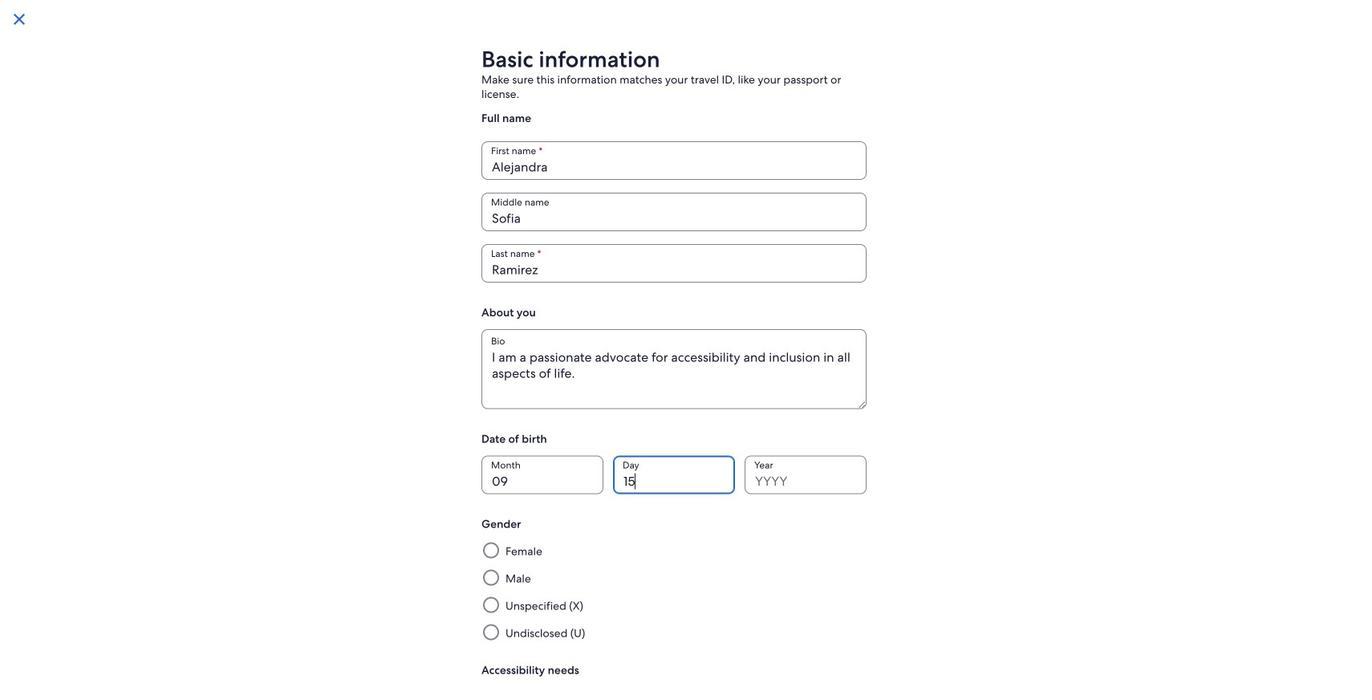 Task type: vqa. For each thing, say whether or not it's contained in the screenshot.
to inside 'Bundle flight + hotel to save'
no



Task type: locate. For each thing, give the bounding box(es) containing it.
DD telephone field
[[613, 456, 735, 494]]

main content
[[475, 14, 1156, 680]]

dialog
[[0, 0, 1349, 680]]

YYYY telephone field
[[745, 456, 867, 494]]

Help future hosts get to know you better. You can share your travel style, hobbies, interests, and more. text field
[[482, 329, 867, 409]]

close image
[[10, 10, 29, 29]]

MM telephone field
[[482, 456, 604, 494]]

None text field
[[482, 141, 867, 180], [482, 193, 867, 231], [482, 244, 867, 283], [482, 141, 867, 180], [482, 193, 867, 231], [482, 244, 867, 283]]



